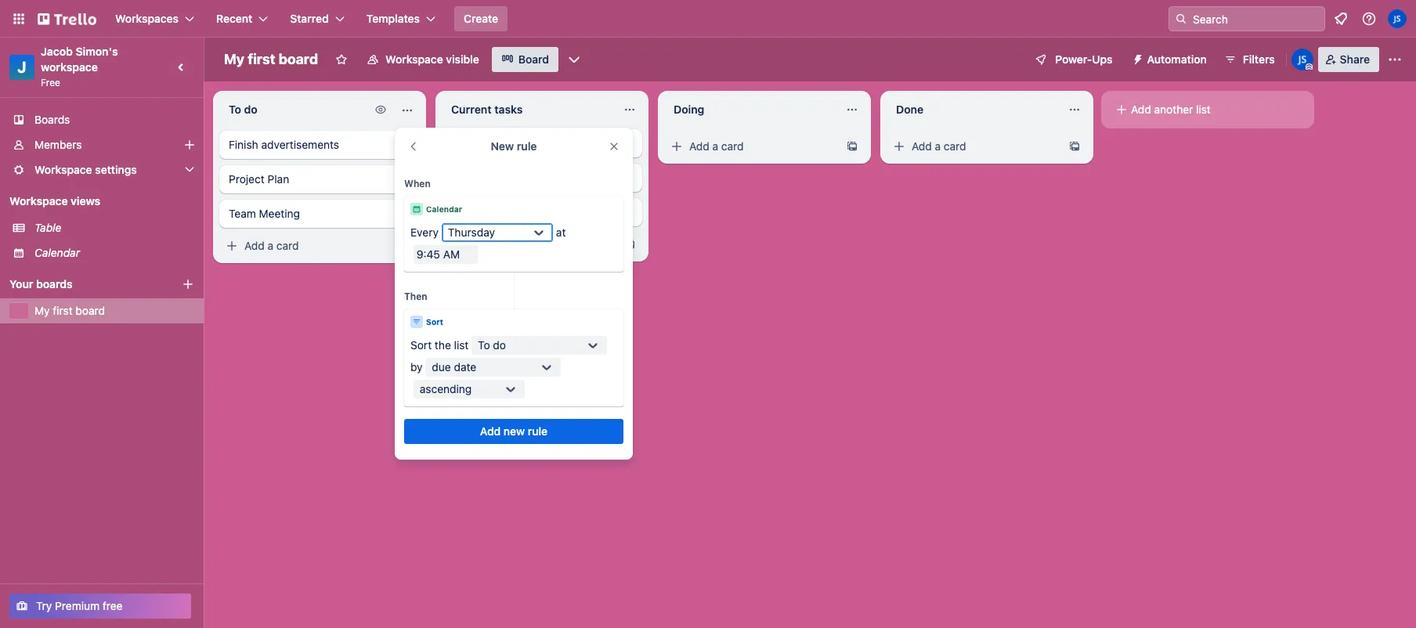 Task type: describe. For each thing, give the bounding box(es) containing it.
thursday
[[448, 226, 495, 239]]

workspace for workspace views
[[9, 194, 68, 208]]

add down done text field
[[912, 139, 932, 153]]

project plan
[[229, 172, 289, 186]]

a for create from template… icon to the top
[[935, 139, 941, 153]]

your boards with 1 items element
[[9, 275, 158, 294]]

new rule
[[491, 139, 537, 153]]

add a card left at
[[467, 237, 521, 251]]

0 vertical spatial rule
[[517, 139, 537, 153]]

Search field
[[1188, 7, 1325, 31]]

meeting for current tasks text field
[[481, 205, 523, 219]]

workspace settings
[[34, 163, 137, 176]]

automation button
[[1125, 47, 1216, 72]]

1 vertical spatial jacob simon (jacobsimon16) image
[[1292, 49, 1314, 71]]

board link
[[492, 47, 559, 72]]

jacob
[[41, 45, 73, 58]]

workspaces
[[115, 12, 179, 25]]

add a card down plan
[[244, 239, 299, 252]]

add a card link for left create from template… image
[[442, 233, 617, 255]]

card down done text field
[[944, 139, 966, 153]]

j link
[[9, 55, 34, 80]]

Doing text field
[[664, 97, 837, 122]]

by
[[411, 360, 423, 374]]

back to home image
[[38, 6, 96, 31]]

open information menu image
[[1362, 11, 1377, 27]]

a for rightmost create from template… image
[[713, 139, 719, 153]]

sort the list
[[411, 338, 469, 352]]

team meeting link for add a card link related to bottom create from template… icon
[[219, 200, 420, 228]]

boards
[[36, 277, 73, 291]]

members
[[34, 138, 82, 151]]

share
[[1340, 52, 1370, 66]]

to do
[[478, 338, 506, 352]]

templates
[[366, 12, 420, 25]]

at
[[556, 226, 566, 239]]

Current tasks text field
[[442, 97, 614, 122]]

sm image for add a card link related to bottom create from template… icon
[[224, 238, 240, 254]]

your
[[9, 277, 33, 291]]

add board image
[[182, 278, 194, 291]]

table
[[34, 221, 61, 234]]

add a card down "doing" text field
[[689, 139, 744, 153]]

my first board link
[[34, 303, 194, 319]]

share button
[[1318, 47, 1380, 72]]

recent button
[[207, 6, 278, 31]]

card down "doing" text field
[[721, 139, 744, 153]]

a for bottom create from template… icon
[[268, 239, 274, 252]]

create button
[[454, 6, 508, 31]]

my inside board name "text box"
[[224, 51, 245, 67]]

jacob simon's workspace free
[[41, 45, 121, 89]]

team meeting for to do text box
[[229, 207, 300, 220]]

power-ups
[[1056, 52, 1113, 66]]

ups
[[1092, 52, 1113, 66]]

free
[[41, 77, 60, 89]]

jacob simon's workspace link
[[41, 45, 121, 74]]

premium
[[55, 599, 100, 613]]

Board name text field
[[216, 47, 326, 72]]

starred
[[290, 12, 329, 25]]

1 horizontal spatial calendar
[[426, 204, 462, 214]]

primary element
[[0, 0, 1416, 38]]

first inside board name "text box"
[[248, 51, 275, 67]]

add inside add new rule button
[[480, 425, 501, 438]]

sort for sort the list
[[411, 338, 432, 352]]

meeting for to do text box
[[259, 207, 300, 220]]

add down "doing" text field
[[689, 139, 710, 153]]

this member is an admin of this board. image
[[1306, 63, 1313, 71]]

list for add another list
[[1196, 103, 1211, 116]]

the
[[435, 338, 451, 352]]

templates button
[[357, 6, 445, 31]]

to
[[478, 338, 490, 352]]

project
[[229, 172, 265, 186]]

0 horizontal spatial my
[[34, 304, 50, 317]]

finish advertisements for current tasks text field's finish advertisements link
[[451, 136, 562, 150]]

add a card down done text field
[[912, 139, 966, 153]]

board inside "text box"
[[279, 51, 318, 67]]

plan
[[268, 172, 289, 186]]

power-ups button
[[1024, 47, 1122, 72]]

list for sort the list
[[454, 338, 469, 352]]

members link
[[0, 132, 204, 157]]

filters button
[[1220, 47, 1280, 72]]

0 horizontal spatial create from template… image
[[624, 238, 636, 251]]

a for left create from template… image
[[490, 237, 496, 251]]



Task type: vqa. For each thing, say whether or not it's contained in the screenshot.
the Customize views image
yes



Task type: locate. For each thing, give the bounding box(es) containing it.
1 vertical spatial list
[[454, 338, 469, 352]]

then
[[404, 291, 427, 302]]

finish for to do text box
[[229, 138, 258, 151]]

0 horizontal spatial first
[[53, 304, 73, 317]]

1 horizontal spatial my
[[224, 51, 245, 67]]

power-
[[1056, 52, 1092, 66]]

add another list
[[1131, 103, 1211, 116]]

list
[[1196, 103, 1211, 116], [454, 338, 469, 352]]

my first board down your boards with 1 items element
[[34, 304, 105, 317]]

workspace inside dropdown button
[[34, 163, 92, 176]]

workspace down members in the left of the page
[[34, 163, 92, 176]]

finish for current tasks text field
[[451, 136, 481, 150]]

Done text field
[[887, 97, 1059, 122]]

a down "doing" text field
[[713, 139, 719, 153]]

1 horizontal spatial finish
[[451, 136, 481, 150]]

0 vertical spatial create from template… image
[[1069, 140, 1081, 153]]

1 vertical spatial board
[[76, 304, 105, 317]]

new
[[504, 425, 525, 438]]

jacob simon (jacobsimon16) image right open information menu image
[[1388, 9, 1407, 28]]

board
[[518, 52, 549, 66]]

finish advertisements
[[451, 136, 562, 150], [229, 138, 339, 151]]

calendar link
[[34, 245, 194, 261]]

0 horizontal spatial board
[[76, 304, 105, 317]]

1 horizontal spatial team meeting link
[[442, 198, 642, 226]]

workspace down templates dropdown button
[[386, 52, 443, 66]]

0 vertical spatial sort
[[426, 317, 443, 327]]

my
[[224, 51, 245, 67], [34, 304, 50, 317]]

sm image inside add another list link
[[1114, 102, 1130, 118]]

first
[[248, 51, 275, 67], [53, 304, 73, 317]]

finish advertisements link
[[442, 129, 642, 157], [219, 131, 420, 159]]

workspace visible
[[386, 52, 479, 66]]

another
[[1154, 103, 1193, 116]]

0 horizontal spatial calendar
[[34, 246, 80, 259]]

finish advertisements link up 'project plan' link
[[219, 131, 420, 159]]

sort left the
[[411, 338, 432, 352]]

add new rule
[[480, 425, 548, 438]]

1 horizontal spatial team
[[451, 205, 479, 219]]

filters
[[1243, 52, 1275, 66]]

every
[[411, 226, 439, 239]]

add down project plan
[[244, 239, 265, 252]]

sm image right ups
[[1125, 47, 1147, 69]]

calendar up every
[[426, 204, 462, 214]]

0 vertical spatial create from template… image
[[846, 140, 859, 153]]

rule right new at the top of the page
[[517, 139, 537, 153]]

star or unstar board image
[[335, 53, 348, 66]]

team for current tasks text field
[[451, 205, 479, 219]]

finish advertisements up plan
[[229, 138, 339, 151]]

settings
[[95, 163, 137, 176]]

boards
[[34, 113, 70, 126]]

0 vertical spatial jacob simon (jacobsimon16) image
[[1388, 9, 1407, 28]]

sm image inside automation button
[[1125, 47, 1147, 69]]

1 vertical spatial my first board
[[34, 304, 105, 317]]

workspace
[[41, 60, 98, 74]]

sm image
[[1125, 47, 1147, 69], [373, 102, 389, 118], [447, 237, 462, 252], [224, 238, 240, 254]]

add a card
[[689, 139, 744, 153], [912, 139, 966, 153], [467, 237, 521, 251], [244, 239, 299, 252]]

team meeting down project plan
[[229, 207, 300, 220]]

do
[[493, 338, 506, 352]]

1 horizontal spatial jacob simon (jacobsimon16) image
[[1388, 9, 1407, 28]]

1 vertical spatial workspace
[[34, 163, 92, 176]]

1 horizontal spatial my first board
[[224, 51, 318, 67]]

team meeting link down new rule
[[442, 198, 642, 226]]

project plan link
[[219, 165, 420, 194]]

j
[[17, 58, 26, 76]]

your boards
[[9, 277, 73, 291]]

workspace navigation collapse icon image
[[171, 56, 193, 78]]

finish advertisements for finish advertisements link for to do text box
[[229, 138, 339, 151]]

starred button
[[281, 6, 354, 31]]

add a card link for create from template… icon to the top
[[887, 136, 1062, 157]]

advertisements
[[484, 136, 562, 150], [261, 138, 339, 151]]

0 vertical spatial first
[[248, 51, 275, 67]]

jacob simon (jacobsimon16) image
[[1388, 9, 1407, 28], [1292, 49, 1314, 71]]

calendar
[[426, 204, 462, 214], [34, 246, 80, 259]]

add left another
[[1131, 103, 1151, 116]]

add a card link
[[664, 136, 840, 157], [887, 136, 1062, 157], [442, 233, 617, 255], [219, 235, 395, 257]]

1 horizontal spatial meeting
[[481, 205, 523, 219]]

calendar down table
[[34, 246, 80, 259]]

1 horizontal spatial list
[[1196, 103, 1211, 116]]

0 horizontal spatial list
[[454, 338, 469, 352]]

team meeting link
[[442, 198, 642, 226], [219, 200, 420, 228]]

To do text field
[[219, 97, 367, 122]]

create
[[464, 12, 498, 25]]

free
[[103, 599, 123, 613]]

jacob simon (jacobsimon16) image right filters
[[1292, 49, 1314, 71]]

add a card link for bottom create from template… icon
[[219, 235, 395, 257]]

finish advertisements down current tasks text field
[[451, 136, 562, 150]]

card right thursday
[[499, 237, 521, 251]]

team meeting link down 'project plan' link
[[219, 200, 420, 228]]

meeting
[[481, 205, 523, 219], [259, 207, 300, 220]]

sm image
[[1114, 102, 1130, 118], [669, 139, 685, 154], [892, 139, 907, 154]]

due
[[432, 360, 451, 374]]

1 horizontal spatial finish advertisements link
[[442, 129, 642, 157]]

workspace views
[[9, 194, 100, 208]]

team meeting up thursday
[[451, 205, 523, 219]]

search image
[[1175, 13, 1188, 25]]

sm image for done text field
[[892, 139, 907, 154]]

card down plan
[[276, 239, 299, 252]]

try
[[36, 599, 52, 613]]

0 horizontal spatial finish
[[229, 138, 258, 151]]

add left the "new" in the left bottom of the page
[[480, 425, 501, 438]]

1 horizontal spatial create from template… image
[[846, 140, 859, 153]]

rule
[[517, 139, 537, 153], [528, 425, 548, 438]]

0 vertical spatial my first board
[[224, 51, 318, 67]]

team meeting for current tasks text field
[[451, 205, 523, 219]]

rule right the "new" in the left bottom of the page
[[528, 425, 548, 438]]

1 vertical spatial first
[[53, 304, 73, 317]]

a down done text field
[[935, 139, 941, 153]]

show menu image
[[1387, 52, 1403, 67]]

views
[[71, 194, 100, 208]]

a down plan
[[268, 239, 274, 252]]

ascending
[[420, 382, 472, 396]]

a left at
[[490, 237, 496, 251]]

0 horizontal spatial jacob simon (jacobsimon16) image
[[1292, 49, 1314, 71]]

0 horizontal spatial team meeting
[[229, 207, 300, 220]]

team
[[451, 205, 479, 219], [229, 207, 256, 220]]

0 horizontal spatial advertisements
[[261, 138, 339, 151]]

1 horizontal spatial board
[[279, 51, 318, 67]]

board down your boards with 1 items element
[[76, 304, 105, 317]]

card
[[721, 139, 744, 153], [944, 139, 966, 153], [499, 237, 521, 251], [276, 239, 299, 252]]

2 vertical spatial workspace
[[9, 194, 68, 208]]

workspace inside "button"
[[386, 52, 443, 66]]

first down recent dropdown button
[[248, 51, 275, 67]]

1 horizontal spatial first
[[248, 51, 275, 67]]

create from template… image
[[1069, 140, 1081, 153], [401, 240, 414, 252]]

my first board inside board name "text box"
[[224, 51, 318, 67]]

0 horizontal spatial my first board
[[34, 304, 105, 317]]

first down boards
[[53, 304, 73, 317]]

workspace up table
[[9, 194, 68, 208]]

due date
[[432, 360, 477, 374]]

1 horizontal spatial sm image
[[892, 139, 907, 154]]

list right another
[[1196, 103, 1211, 116]]

0 notifications image
[[1332, 9, 1351, 28]]

0 vertical spatial my
[[224, 51, 245, 67]]

workspace
[[386, 52, 443, 66], [34, 163, 92, 176], [9, 194, 68, 208]]

sm image for add a card link related to left create from template… image
[[447, 237, 462, 252]]

rule inside button
[[528, 425, 548, 438]]

workspace settings button
[[0, 157, 204, 183]]

1 vertical spatial sort
[[411, 338, 432, 352]]

0 horizontal spatial team
[[229, 207, 256, 220]]

team for to do text box
[[229, 207, 256, 220]]

workspace visible button
[[357, 47, 489, 72]]

sm image right every
[[447, 237, 462, 252]]

my down your boards
[[34, 304, 50, 317]]

meeting up thursday
[[481, 205, 523, 219]]

team meeting link for add a card link related to left create from template… image
[[442, 198, 642, 226]]

0 vertical spatial workspace
[[386, 52, 443, 66]]

add a card link for rightmost create from template… image
[[664, 136, 840, 157]]

add
[[1131, 103, 1151, 116], [689, 139, 710, 153], [912, 139, 932, 153], [467, 237, 487, 251], [244, 239, 265, 252], [480, 425, 501, 438]]

workspaces button
[[106, 6, 204, 31]]

my first board down recent dropdown button
[[224, 51, 318, 67]]

visible
[[446, 52, 479, 66]]

a
[[713, 139, 719, 153], [935, 139, 941, 153], [490, 237, 496, 251], [268, 239, 274, 252]]

advertisements down current tasks text field
[[484, 136, 562, 150]]

team down 'project'
[[229, 207, 256, 220]]

recent
[[216, 12, 252, 25]]

sort up sort the list
[[426, 317, 443, 327]]

first inside 'my first board' link
[[53, 304, 73, 317]]

table link
[[34, 220, 194, 236]]

finish
[[451, 136, 481, 150], [229, 138, 258, 151]]

None text field
[[413, 245, 478, 264]]

finish up 'project'
[[229, 138, 258, 151]]

workspace for workspace visible
[[386, 52, 443, 66]]

boards link
[[0, 107, 204, 132]]

simon's
[[76, 45, 118, 58]]

meeting down plan
[[259, 207, 300, 220]]

sort for sort
[[426, 317, 443, 327]]

0 horizontal spatial finish advertisements
[[229, 138, 339, 151]]

0 horizontal spatial team meeting link
[[219, 200, 420, 228]]

0 vertical spatial calendar
[[426, 204, 462, 214]]

try premium free
[[36, 599, 123, 613]]

0 horizontal spatial create from template… image
[[401, 240, 414, 252]]

sm image down workspace visible "button"
[[373, 102, 389, 118]]

date
[[454, 360, 477, 374]]

0 vertical spatial list
[[1196, 103, 1211, 116]]

add another list link
[[1108, 97, 1308, 122]]

sm image for "doing" text field
[[669, 139, 685, 154]]

my first board
[[224, 51, 318, 67], [34, 304, 105, 317]]

1 horizontal spatial advertisements
[[484, 136, 562, 150]]

list right the
[[454, 338, 469, 352]]

add new rule button
[[404, 419, 624, 444]]

0 horizontal spatial sm image
[[669, 139, 685, 154]]

add inside add another list link
[[1131, 103, 1151, 116]]

sort
[[426, 317, 443, 327], [411, 338, 432, 352]]

add right every
[[467, 237, 487, 251]]

1 horizontal spatial create from template… image
[[1069, 140, 1081, 153]]

advertisements for to do text box
[[261, 138, 339, 151]]

my down recent
[[224, 51, 245, 67]]

board down "starred"
[[279, 51, 318, 67]]

team up thursday
[[451, 205, 479, 219]]

create from template… image
[[846, 140, 859, 153], [624, 238, 636, 251]]

1 horizontal spatial finish advertisements
[[451, 136, 562, 150]]

1 vertical spatial create from template… image
[[401, 240, 414, 252]]

finish advertisements link for current tasks text field
[[442, 129, 642, 157]]

1 vertical spatial my
[[34, 304, 50, 317]]

1 vertical spatial calendar
[[34, 246, 80, 259]]

when
[[404, 178, 431, 190]]

1 vertical spatial rule
[[528, 425, 548, 438]]

1 horizontal spatial team meeting
[[451, 205, 523, 219]]

0 vertical spatial board
[[279, 51, 318, 67]]

2 horizontal spatial sm image
[[1114, 102, 1130, 118]]

finish left new at the top of the page
[[451, 136, 481, 150]]

advertisements down to do text box
[[261, 138, 339, 151]]

finish advertisements link down current tasks text field
[[442, 129, 642, 157]]

sm image down 'project'
[[224, 238, 240, 254]]

1 vertical spatial create from template… image
[[624, 238, 636, 251]]

0 horizontal spatial meeting
[[259, 207, 300, 220]]

sm image for automation button
[[1125, 47, 1147, 69]]

advertisements for current tasks text field
[[484, 136, 562, 150]]

team meeting
[[451, 205, 523, 219], [229, 207, 300, 220]]

customize views image
[[566, 52, 582, 67]]

workspace for workspace settings
[[34, 163, 92, 176]]

0 horizontal spatial finish advertisements link
[[219, 131, 420, 159]]

try premium free button
[[9, 594, 191, 619]]

automation
[[1147, 52, 1207, 66]]

finish advertisements link for to do text box
[[219, 131, 420, 159]]

board
[[279, 51, 318, 67], [76, 304, 105, 317]]

new
[[491, 139, 514, 153]]



